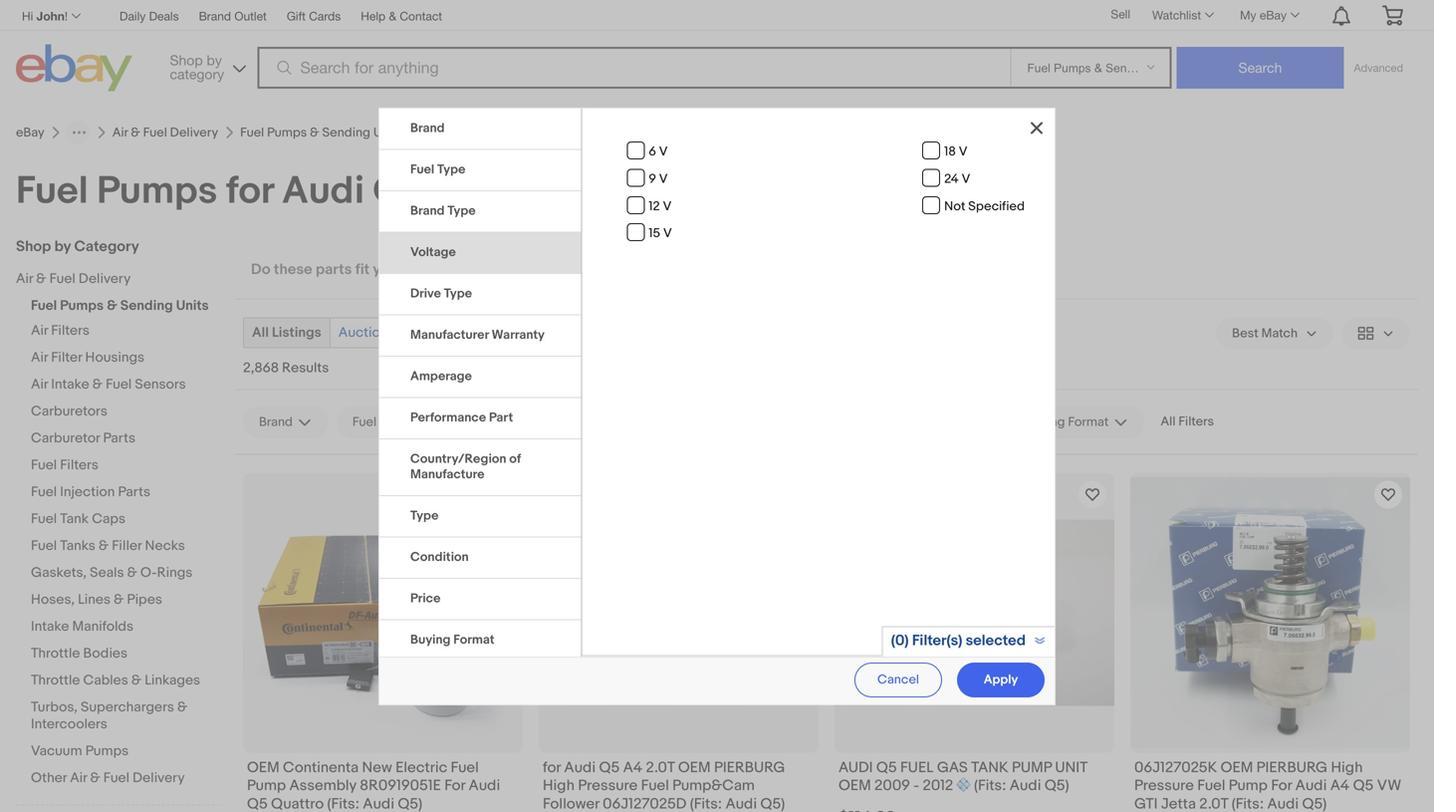 Task type: vqa. For each thing, say whether or not it's contained in the screenshot.
Q5 within the '06J127025K OEM PIERBURG High Pressure Fuel Pump For Audi A4 Q5 VW GTI Jetta 2.0T (Fits: Audi Q5)'
yes



Task type: describe. For each thing, give the bounding box(es) containing it.
quattro
[[271, 795, 324, 812]]

pump&cam
[[673, 777, 755, 795]]

💠
[[957, 777, 971, 795]]

v for 24 v
[[962, 171, 971, 187]]

pressure inside 06j127025k oem pierburg high pressure fuel pump for audi a4 q5 vw gti jetta 2.0t (fits: audi q5)
[[1135, 777, 1195, 795]]

2,868 results
[[243, 360, 329, 377]]

2 vertical spatial delivery
[[133, 770, 185, 787]]

not
[[945, 199, 966, 214]]

cards
[[309, 9, 341, 23]]

fuel tank caps link
[[31, 511, 220, 530]]

rings
[[157, 564, 193, 581]]

2,868
[[243, 360, 279, 377]]

15
[[649, 226, 661, 241]]

for inside 06j127025k oem pierburg high pressure fuel pump for audi a4 q5 vw gti jetta 2.0t (fits: audi q5)
[[1272, 777, 1293, 795]]

2012
[[923, 777, 954, 795]]

fuel tanks & filler necks link
[[31, 538, 220, 556]]

fuel pumps & sending units link
[[240, 125, 403, 140]]

1 vertical spatial ebay
[[16, 125, 45, 140]]

v for 18 v
[[959, 144, 968, 159]]

(0) filter(s) selected dialog
[[0, 0, 1435, 812]]

vw
[[1378, 777, 1402, 795]]

type for fuel type
[[437, 162, 466, 177]]

pierburg inside for audi q5 a4 2.0t oem pierburg high pressure fuel pump&cam follower 06j127025d (fits: audi q5)
[[714, 759, 786, 777]]

air & fuel delivery fuel pumps & sending units air filters air filter housings air intake & fuel sensors carburetors carburetor parts fuel filters fuel injection parts fuel tank caps fuel tanks & filler necks gaskets, seals & o-rings hoses, lines & pipes intake manifolds throttle bodies throttle cables & linkages turbos, superchargers & intercoolers vacuum pumps other air & fuel delivery
[[16, 271, 209, 787]]

6 v
[[649, 144, 668, 159]]

for audi q5 a4 2.0t oem pierburg high pressure fuel pump&cam follower 06j127025d (fits: audi q5)
[[543, 759, 786, 812]]

pumps up fuel pumps for audi q5
[[267, 125, 307, 140]]

advanced
[[1355, 61, 1404, 74]]

assembly
[[289, 777, 357, 795]]

other air & fuel delivery link
[[31, 770, 220, 789]]

watchlist link
[[1142, 3, 1224, 27]]

q5 inside audi q5 fuel gas tank pump unit oem 2009 - 2012 💠 (fits: audi q5)
[[877, 759, 897, 777]]

caps
[[92, 511, 126, 528]]

pumps down air & fuel delivery
[[97, 168, 218, 215]]

manufacture
[[411, 467, 485, 482]]

all listings link
[[244, 318, 330, 347]]

carburetors link
[[31, 403, 220, 422]]

(fits: inside for audi q5 a4 2.0t oem pierburg high pressure fuel pump&cam follower 06j127025d (fits: audi q5)
[[690, 795, 722, 812]]

air intake & fuel sensors link
[[31, 376, 220, 395]]

tank
[[60, 511, 89, 528]]

q5) inside for audi q5 a4 2.0t oem pierburg high pressure fuel pump&cam follower 06j127025d (fits: audi q5)
[[761, 795, 785, 812]]

housings
[[85, 349, 145, 366]]

pumps up air filters link on the top of the page
[[60, 297, 104, 314]]

(fits: inside 06j127025k oem pierburg high pressure fuel pump for audi a4 q5 vw gti jetta 2.0t (fits: audi q5)
[[1232, 795, 1265, 812]]

listings
[[272, 324, 322, 341]]

2009
[[875, 777, 911, 795]]

v for 9 v
[[659, 171, 668, 187]]

q5) inside audi q5 fuel gas tank pump unit oem 2009 - 2012 💠 (fits: audi q5)
[[1045, 777, 1070, 795]]

intercoolers
[[31, 716, 107, 733]]

delivery for air & fuel delivery
[[170, 125, 218, 140]]

06j127025k oem pierburg high pressure fuel pump for audi a4 q5 vw gti jetta 2.0t (fits: audi q5) link
[[1135, 759, 1407, 812]]

ebay link
[[16, 125, 45, 140]]

oem inside audi q5 fuel gas tank pump unit oem 2009 - 2012 💠 (fits: audi q5)
[[839, 777, 872, 795]]

15 v
[[649, 226, 672, 241]]

superchargers
[[81, 699, 174, 716]]

your
[[373, 261, 403, 278]]

necks
[[145, 538, 185, 554]]

2 vertical spatial filters
[[60, 457, 99, 474]]

drive
[[411, 286, 441, 301]]

1 throttle from the top
[[31, 645, 80, 662]]

0 horizontal spatial for
[[226, 168, 274, 215]]

brand type
[[411, 203, 476, 219]]

carburetor parts link
[[31, 430, 220, 449]]

o-
[[140, 564, 157, 581]]

fuel filters link
[[31, 457, 220, 476]]

type up condition at the bottom
[[411, 508, 439, 524]]

gaskets, seals & o-rings link
[[31, 564, 220, 583]]

tab list inside (0) filter(s) selected dialog
[[380, 109, 581, 812]]

all filters button
[[1153, 406, 1223, 437]]

1 vertical spatial intake
[[31, 618, 69, 635]]

pump inside oem continenta new electric fuel pump assembly 8r0919051e for audi q5 quattro (fits: audi q5)
[[247, 777, 286, 795]]

buying
[[411, 632, 451, 648]]

1 vertical spatial parts
[[118, 484, 151, 501]]

2 throttle from the top
[[31, 672, 80, 689]]

auction
[[339, 324, 388, 341]]

pipes
[[127, 591, 162, 608]]

audi q5 fuel gas tank pump unit oem 2009 - 2012 💠 (fits: audi q5)
[[839, 759, 1088, 795]]

oem inside for audi q5 a4 2.0t oem pierburg high pressure fuel pump&cam follower 06j127025d (fits: audi q5)
[[678, 759, 711, 777]]

my ebay
[[1241, 8, 1287, 22]]

my ebay link
[[1230, 3, 1309, 27]]

vehicle?
[[406, 261, 464, 278]]

carburetors
[[31, 403, 107, 420]]

manufacturer
[[411, 327, 489, 343]]

condition
[[411, 550, 469, 565]]

type for brand type
[[448, 203, 476, 219]]

gas
[[937, 759, 968, 777]]

fuel
[[901, 759, 934, 777]]

a4 inside for audi q5 a4 2.0t oem pierburg high pressure fuel pump&cam follower 06j127025d (fits: audi q5)
[[623, 759, 643, 777]]

lines
[[78, 591, 111, 608]]

q5) inside 06j127025k oem pierburg high pressure fuel pump for audi a4 q5 vw gti jetta 2.0t (fits: audi q5)
[[1303, 795, 1327, 812]]

do these parts fit your vehicle? find out now.
[[251, 261, 556, 278]]

category
[[74, 238, 139, 256]]

all filters
[[1161, 414, 1215, 429]]

throttle bodies link
[[31, 645, 220, 664]]

warranty
[[492, 327, 545, 343]]

sell
[[1111, 7, 1131, 21]]

06j127025k oem pierburg high pressure fuel pump for audi a4 q5 vw gti jetta 2.0t (fits: audi q5)
[[1135, 759, 1402, 812]]

banner containing sell
[[16, 0, 1419, 97]]

tap to watch item - oem continenta new electric fuel pump assembly 8r0919051e for audi q5 quattro image
[[487, 481, 515, 509]]

8r0919051e
[[360, 777, 441, 795]]

outlet
[[235, 9, 267, 23]]

06j127025k
[[1135, 759, 1218, 777]]

advanced link
[[1345, 48, 1414, 88]]

fuel inside 06j127025k oem pierburg high pressure fuel pump for audi a4 q5 vw gti jetta 2.0t (fits: audi q5)
[[1198, 777, 1226, 795]]

linkages
[[145, 672, 200, 689]]

fuel inside for audi q5 a4 2.0t oem pierburg high pressure fuel pump&cam follower 06j127025d (fits: audi q5)
[[641, 777, 669, 795]]

bodies
[[83, 645, 128, 662]]

vacuum pumps link
[[31, 743, 220, 762]]

sensors
[[135, 376, 186, 393]]

1 horizontal spatial sending
[[322, 125, 371, 140]]

pumps up other air & fuel delivery link
[[85, 743, 129, 760]]

24
[[945, 171, 959, 187]]

hoses, lines & pipes link
[[31, 591, 220, 610]]

all listings
[[252, 324, 322, 341]]

& inside account navigation
[[389, 9, 397, 23]]

buy it now
[[405, 324, 471, 341]]

turbos, superchargers & intercoolers link
[[31, 699, 220, 735]]

(fits: inside oem continenta new electric fuel pump assembly 8r0919051e for audi q5 quattro (fits: audi q5)
[[327, 795, 360, 812]]

jetta
[[1162, 795, 1197, 812]]



Task type: locate. For each thing, give the bounding box(es) containing it.
oem continenta new electric fuel pump assembly 8r0919051e for audi q5 quattro (fits: audi q5)
[[247, 759, 500, 812]]

v for 6 v
[[659, 144, 668, 159]]

0 horizontal spatial all
[[252, 324, 269, 341]]

2.0t inside 06j127025k oem pierburg high pressure fuel pump for audi a4 q5 vw gti jetta 2.0t (fits: audi q5)
[[1200, 795, 1229, 812]]

1 horizontal spatial for
[[1272, 777, 1293, 795]]

new
[[362, 759, 392, 777]]

filter(s)
[[913, 632, 963, 650]]

electric
[[396, 759, 448, 777]]

format
[[454, 632, 495, 648]]

v right 9 on the top left of page
[[659, 171, 668, 187]]

filler
[[112, 538, 142, 554]]

1 vertical spatial units
[[176, 297, 209, 314]]

v right 18
[[959, 144, 968, 159]]

all inside "all listings" link
[[252, 324, 269, 341]]

1 horizontal spatial a4
[[1331, 777, 1350, 795]]

a4 inside 06j127025k oem pierburg high pressure fuel pump for audi a4 q5 vw gti jetta 2.0t (fits: audi q5)
[[1331, 777, 1350, 795]]

0 vertical spatial for
[[226, 168, 274, 215]]

1 horizontal spatial pierburg
[[1257, 759, 1328, 777]]

do
[[251, 261, 271, 278]]

18
[[945, 144, 956, 159]]

0 horizontal spatial 2.0t
[[646, 759, 675, 777]]

air & fuel delivery
[[112, 125, 218, 140]]

a4 left vw
[[1331, 777, 1350, 795]]

2.0t inside for audi q5 a4 2.0t oem pierburg high pressure fuel pump&cam follower 06j127025d (fits: audi q5)
[[646, 759, 675, 777]]

(fits: down tank
[[975, 777, 1007, 795]]

type down 'fuel type'
[[448, 203, 476, 219]]

fuel inside (0) filter(s) selected dialog
[[411, 162, 435, 177]]

06j127025k oem pierburg high pressure fuel pump for audi a4 q5 vw gti jetta 2.0t image
[[1131, 477, 1411, 748]]

1 vertical spatial throttle
[[31, 672, 80, 689]]

q5 up 06j127025d
[[599, 759, 620, 777]]

0 vertical spatial delivery
[[170, 125, 218, 140]]

other
[[31, 770, 67, 787]]

q5 up 2009
[[877, 759, 897, 777]]

1 vertical spatial sending
[[120, 297, 173, 314]]

carburetor
[[31, 430, 100, 447]]

0 horizontal spatial a4
[[623, 759, 643, 777]]

audi
[[839, 759, 873, 777]]

0 vertical spatial parts
[[103, 430, 136, 447]]

delivery up fuel pumps for audi q5
[[170, 125, 218, 140]]

0 horizontal spatial high
[[543, 777, 575, 795]]

voltage
[[411, 245, 456, 260]]

now
[[442, 324, 471, 341]]

0 vertical spatial air & fuel delivery link
[[112, 125, 218, 140]]

0 vertical spatial sending
[[322, 125, 371, 140]]

buying format
[[411, 632, 495, 648]]

ebay inside account navigation
[[1260, 8, 1287, 22]]

0 vertical spatial units
[[373, 125, 403, 140]]

1 vertical spatial filters
[[1179, 414, 1215, 429]]

not specified
[[945, 199, 1025, 214]]

brand for brand
[[411, 121, 445, 136]]

2 vertical spatial brand
[[411, 203, 445, 219]]

oem down audi
[[839, 777, 872, 795]]

air & fuel delivery link down category
[[16, 271, 205, 289]]

for audi q5 a4 2.0t oem pierburg high pressure fuel pump&cam follower 06j127025d image
[[539, 520, 819, 706]]

delivery for air & fuel delivery fuel pumps & sending units air filters air filter housings air intake & fuel sensors carburetors carburetor parts fuel filters fuel injection parts fuel tank caps fuel tanks & filler necks gaskets, seals & o-rings hoses, lines & pipes intake manifolds throttle bodies throttle cables & linkages turbos, superchargers & intercoolers vacuum pumps other air & fuel delivery
[[79, 271, 131, 287]]

oem inside oem continenta new electric fuel pump assembly 8r0919051e for audi q5 quattro (fits: audi q5)
[[247, 759, 280, 777]]

q5 inside oem continenta new electric fuel pump assembly 8r0919051e for audi q5 quattro (fits: audi q5)
[[247, 795, 268, 812]]

24 v
[[945, 171, 971, 187]]

delivery down 'vacuum pumps' link
[[133, 770, 185, 787]]

1 horizontal spatial all
[[1161, 414, 1176, 429]]

1 pierburg from the left
[[714, 759, 786, 777]]

brand
[[199, 9, 231, 23], [411, 121, 445, 136], [411, 203, 445, 219]]

1 horizontal spatial ebay
[[1260, 8, 1287, 22]]

intake
[[51, 376, 89, 393], [31, 618, 69, 635]]

audi q5 fuel gas tank pump unit oem 2009 - 2012 💠 (fits: audi q5) link
[[839, 759, 1111, 800]]

oem up pump&cam
[[678, 759, 711, 777]]

1 vertical spatial all
[[1161, 414, 1176, 429]]

1 vertical spatial 2.0t
[[1200, 795, 1229, 812]]

q5 left quattro
[[247, 795, 268, 812]]

brand inside brand outlet link
[[199, 9, 231, 23]]

q5
[[373, 168, 426, 215], [599, 759, 620, 777], [877, 759, 897, 777], [1354, 777, 1374, 795], [247, 795, 268, 812]]

oem up quattro
[[247, 759, 280, 777]]

of
[[510, 451, 521, 467]]

1 for from the left
[[445, 777, 465, 795]]

1 pressure from the left
[[578, 777, 638, 795]]

9
[[649, 171, 657, 187]]

country/region of manufacture
[[411, 451, 521, 482]]

now.
[[525, 261, 556, 278]]

hoses,
[[31, 591, 75, 608]]

brand outlet link
[[199, 6, 267, 28]]

performance
[[411, 410, 486, 425]]

oem
[[247, 759, 280, 777], [678, 759, 711, 777], [1221, 759, 1254, 777], [839, 777, 872, 795]]

oem continenta new electric fuel pump assembly 8r0919051e for audi q5 quattro image
[[243, 473, 523, 753]]

0 horizontal spatial sending
[[120, 297, 173, 314]]

v right the 24
[[962, 171, 971, 187]]

manifolds
[[72, 618, 134, 635]]

0 horizontal spatial ebay
[[16, 125, 45, 140]]

tap to watch item - audi q5 fuel gas tank pump unit oem 2009 - 2012 💠 image
[[1079, 481, 1107, 509]]

2 pierburg from the left
[[1257, 759, 1328, 777]]

0 vertical spatial ebay
[[1260, 8, 1287, 22]]

delivery down category
[[79, 271, 131, 287]]

sell link
[[1102, 7, 1140, 21]]

throttle left bodies
[[31, 645, 80, 662]]

1 horizontal spatial pressure
[[1135, 777, 1195, 795]]

None submit
[[1177, 47, 1345, 89]]

pierburg inside 06j127025k oem pierburg high pressure fuel pump for audi a4 q5 vw gti jetta 2.0t (fits: audi q5)
[[1257, 759, 1328, 777]]

country/region
[[411, 451, 507, 467]]

pressure down 06j127025k
[[1135, 777, 1195, 795]]

(0) filter(s) selected
[[892, 632, 1026, 650]]

air & fuel delivery link up fuel pumps for audi q5
[[112, 125, 218, 140]]

1 vertical spatial air & fuel delivery link
[[16, 271, 205, 289]]

parts down the "fuel filters" link
[[118, 484, 151, 501]]

q5 left vw
[[1354, 777, 1374, 795]]

cancel
[[878, 672, 920, 688]]

1 horizontal spatial high
[[1332, 759, 1364, 777]]

06j127025d
[[603, 795, 687, 812]]

intake up carburetors
[[51, 376, 89, 393]]

intake down "hoses,"
[[31, 618, 69, 635]]

all for all filters
[[1161, 414, 1176, 429]]

-
[[914, 777, 920, 795]]

q5 up voltage at the top left of page
[[373, 168, 426, 215]]

pierburg
[[714, 759, 786, 777], [1257, 759, 1328, 777]]

0 vertical spatial brand
[[199, 9, 231, 23]]

account navigation
[[16, 0, 1419, 31]]

high inside for audi q5 a4 2.0t oem pierburg high pressure fuel pump&cam follower 06j127025d (fits: audi q5)
[[543, 777, 575, 795]]

air
[[112, 125, 128, 140], [16, 271, 33, 287], [31, 322, 48, 339], [31, 349, 48, 366], [31, 376, 48, 393], [70, 770, 87, 787]]

sending
[[322, 125, 371, 140], [120, 297, 173, 314]]

(fits: down assembly
[[327, 795, 360, 812]]

1 horizontal spatial pump
[[1229, 777, 1268, 795]]

daily deals link
[[120, 6, 179, 28]]

deals
[[149, 9, 179, 23]]

pump
[[247, 777, 286, 795], [1229, 777, 1268, 795]]

units inside air & fuel delivery fuel pumps & sending units air filters air filter housings air intake & fuel sensors carburetors carburetor parts fuel filters fuel injection parts fuel tank caps fuel tanks & filler necks gaskets, seals & o-rings hoses, lines & pipes intake manifolds throttle bodies throttle cables & linkages turbos, superchargers & intercoolers vacuum pumps other air & fuel delivery
[[176, 297, 209, 314]]

audi q5 fuel gas tank pump unit oem 2009 - 2012 💠 image
[[835, 519, 1115, 706]]

pressure
[[578, 777, 638, 795], [1135, 777, 1195, 795]]

q5) inside oem continenta new electric fuel pump assembly 8r0919051e for audi q5 quattro (fits: audi q5)
[[398, 795, 423, 812]]

fuel pumps & sending units
[[240, 125, 403, 140]]

0 vertical spatial filters
[[51, 322, 90, 339]]

0 vertical spatial all
[[252, 324, 269, 341]]

selected
[[966, 632, 1026, 650]]

type up brand type
[[437, 162, 466, 177]]

sending inside air & fuel delivery fuel pumps & sending units air filters air filter housings air intake & fuel sensors carburetors carburetor parts fuel filters fuel injection parts fuel tank caps fuel tanks & filler necks gaskets, seals & o-rings hoses, lines & pipes intake manifolds throttle bodies throttle cables & linkages turbos, superchargers & intercoolers vacuum pumps other air & fuel delivery
[[120, 297, 173, 314]]

parts down carburetors 'link'
[[103, 430, 136, 447]]

(fits:
[[975, 777, 1007, 795], [327, 795, 360, 812], [690, 795, 722, 812], [1232, 795, 1265, 812]]

oem right 06j127025k
[[1221, 759, 1254, 777]]

brand left outlet
[[199, 9, 231, 23]]

1 pump from the left
[[247, 777, 286, 795]]

(fits: down pump&cam
[[690, 795, 722, 812]]

audi inside audi q5 fuel gas tank pump unit oem 2009 - 2012 💠 (fits: audi q5)
[[1010, 777, 1042, 795]]

fit
[[355, 261, 370, 278]]

fuel type
[[411, 162, 466, 177]]

throttle
[[31, 645, 80, 662], [31, 672, 80, 689]]

for up 'follower'
[[543, 759, 561, 777]]

0 horizontal spatial pressure
[[578, 777, 638, 795]]

high
[[1332, 759, 1364, 777], [543, 777, 575, 795]]

1 horizontal spatial units
[[373, 125, 403, 140]]

1 vertical spatial delivery
[[79, 271, 131, 287]]

help & contact link
[[361, 6, 442, 28]]

for inside oem continenta new electric fuel pump assembly 8r0919051e for audi q5 quattro (fits: audi q5)
[[445, 777, 465, 795]]

drive type
[[411, 286, 472, 301]]

1 vertical spatial for
[[543, 759, 561, 777]]

brand up 'fuel type'
[[411, 121, 445, 136]]

for inside for audi q5 a4 2.0t oem pierburg high pressure fuel pump&cam follower 06j127025d (fits: audi q5)
[[543, 759, 561, 777]]

air filters link
[[31, 322, 220, 341]]

v
[[659, 144, 668, 159], [959, 144, 968, 159], [659, 171, 668, 187], [962, 171, 971, 187], [663, 199, 672, 214], [664, 226, 672, 241]]

2 pump from the left
[[1229, 777, 1268, 795]]

0 horizontal spatial pump
[[247, 777, 286, 795]]

tanks
[[60, 538, 96, 554]]

type for drive type
[[444, 286, 472, 301]]

0 horizontal spatial units
[[176, 297, 209, 314]]

pump
[[1012, 759, 1052, 777]]

part
[[489, 410, 513, 425]]

12 v
[[649, 199, 672, 214]]

seals
[[90, 564, 124, 581]]

gaskets,
[[31, 564, 87, 581]]

0 vertical spatial 2.0t
[[646, 759, 675, 777]]

brand for brand type
[[411, 203, 445, 219]]

your shopping cart image
[[1382, 5, 1405, 25]]

banner
[[16, 0, 1419, 97]]

pressure up 06j127025d
[[578, 777, 638, 795]]

tab list
[[380, 109, 581, 812]]

2.0t
[[646, 759, 675, 777], [1200, 795, 1229, 812]]

v right 15
[[664, 226, 672, 241]]

(fits: inside audi q5 fuel gas tank pump unit oem 2009 - 2012 💠 (fits: audi q5)
[[975, 777, 1007, 795]]

tap to watch item - 06j127025k oem pierburg high pressure fuel pump for audi a4 q5 vw gti jetta 2.0t image
[[1375, 481, 1403, 509]]

9 v
[[649, 171, 668, 187]]

0 horizontal spatial for
[[445, 777, 465, 795]]

pump inside 06j127025k oem pierburg high pressure fuel pump for audi a4 q5 vw gti jetta 2.0t (fits: audi q5)
[[1229, 777, 1268, 795]]

parts
[[316, 261, 352, 278]]

2 pressure from the left
[[1135, 777, 1195, 795]]

high inside 06j127025k oem pierburg high pressure fuel pump for audi a4 q5 vw gti jetta 2.0t (fits: audi q5)
[[1332, 759, 1364, 777]]

q5 inside 06j127025k oem pierburg high pressure fuel pump for audi a4 q5 vw gti jetta 2.0t (fits: audi q5)
[[1354, 777, 1374, 795]]

2 for from the left
[[1272, 777, 1293, 795]]

price
[[411, 591, 441, 606]]

1 vertical spatial brand
[[411, 121, 445, 136]]

amperage
[[411, 369, 472, 384]]

tab list containing brand
[[380, 109, 581, 812]]

my
[[1241, 8, 1257, 22]]

type right the drive
[[444, 286, 472, 301]]

all inside all filters button
[[1161, 414, 1176, 429]]

v right 12
[[663, 199, 672, 214]]

find
[[467, 261, 496, 278]]

fuel pumps for audi q5
[[16, 168, 426, 215]]

v for 15 v
[[664, 226, 672, 241]]

0 vertical spatial throttle
[[31, 645, 80, 662]]

help & contact
[[361, 9, 442, 23]]

a4 up 06j127025d
[[623, 759, 643, 777]]

12
[[649, 199, 660, 214]]

v for 12 v
[[663, 199, 672, 214]]

2.0t right jetta at bottom right
[[1200, 795, 1229, 812]]

brand up voltage at the top left of page
[[411, 203, 445, 219]]

brand for brand outlet
[[199, 9, 231, 23]]

fuel inside oem continenta new electric fuel pump assembly 8r0919051e for audi q5 quattro (fits: audi q5)
[[451, 759, 479, 777]]

0 vertical spatial intake
[[51, 376, 89, 393]]

1 horizontal spatial for
[[543, 759, 561, 777]]

filters inside all filters button
[[1179, 414, 1215, 429]]

cables
[[83, 672, 128, 689]]

q5 inside for audi q5 a4 2.0t oem pierburg high pressure fuel pump&cam follower 06j127025d (fits: audi q5)
[[599, 759, 620, 777]]

pressure inside for audi q5 a4 2.0t oem pierburg high pressure fuel pump&cam follower 06j127025d (fits: audi q5)
[[578, 777, 638, 795]]

all for all listings
[[252, 324, 269, 341]]

specified
[[969, 199, 1025, 214]]

these
[[274, 261, 312, 278]]

throttle up turbos,
[[31, 672, 80, 689]]

filter
[[51, 349, 82, 366]]

tank
[[972, 759, 1009, 777]]

for up do
[[226, 168, 274, 215]]

0 horizontal spatial pierburg
[[714, 759, 786, 777]]

(fits: right jetta at bottom right
[[1232, 795, 1265, 812]]

6
[[649, 144, 657, 159]]

v right 6
[[659, 144, 668, 159]]

pumps
[[267, 125, 307, 140], [97, 168, 218, 215], [60, 297, 104, 314], [85, 743, 129, 760]]

performance part
[[411, 410, 513, 425]]

oem inside 06j127025k oem pierburg high pressure fuel pump for audi a4 q5 vw gti jetta 2.0t (fits: audi q5)
[[1221, 759, 1254, 777]]

apply button
[[958, 663, 1045, 697]]

2.0t up 06j127025d
[[646, 759, 675, 777]]

1 horizontal spatial 2.0t
[[1200, 795, 1229, 812]]

ebay
[[1260, 8, 1287, 22], [16, 125, 45, 140]]



